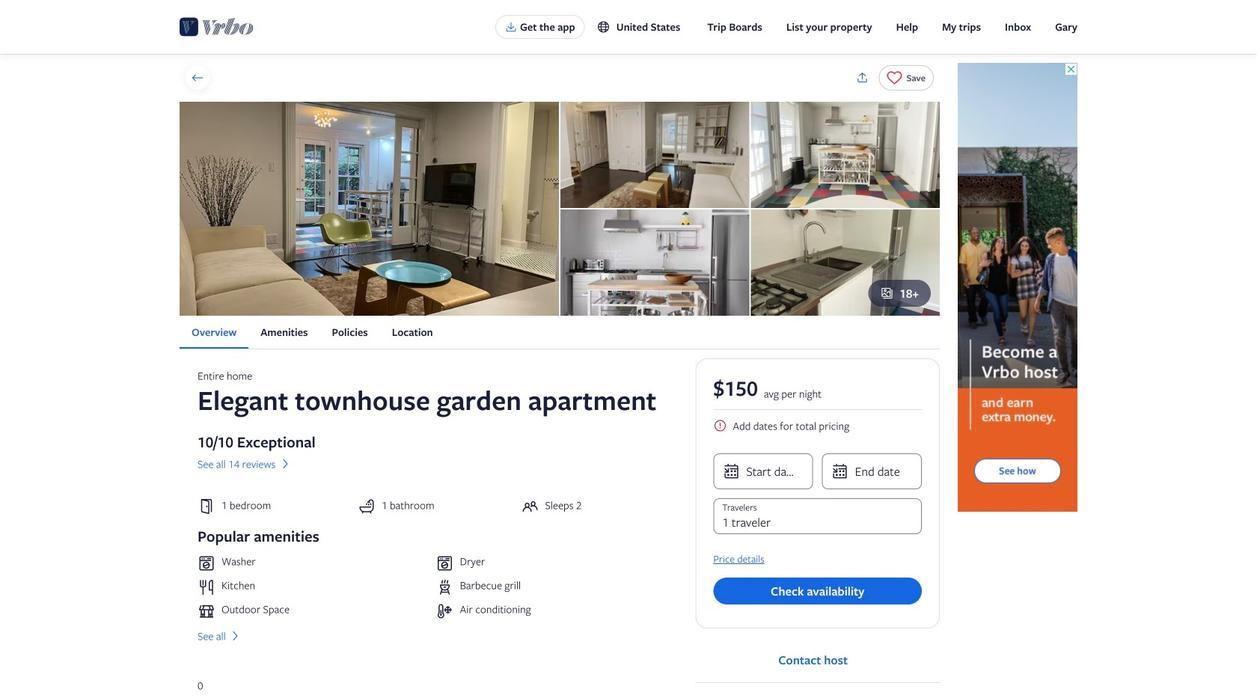 Task type: locate. For each thing, give the bounding box(es) containing it.
download the app button image
[[505, 21, 517, 33]]

private kitchen image
[[751, 102, 940, 208], [560, 210, 749, 316], [751, 210, 940, 316]]

0 vertical spatial small image
[[597, 20, 610, 34]]

show all 18 images image
[[880, 287, 894, 300]]

list item
[[198, 554, 430, 572], [436, 554, 668, 572], [198, 578, 430, 596], [436, 578, 668, 596], [198, 602, 430, 620], [436, 602, 668, 620]]

medium image
[[279, 457, 292, 471], [229, 629, 242, 643]]

small image
[[597, 20, 610, 34], [713, 419, 727, 433]]

list
[[180, 316, 940, 349]]

1 horizontal spatial small image
[[713, 419, 727, 433]]

1 vertical spatial medium image
[[229, 629, 242, 643]]

0 horizontal spatial small image
[[597, 20, 610, 34]]

0 horizontal spatial medium image
[[229, 629, 242, 643]]

see all properties image
[[191, 71, 204, 85]]

1 horizontal spatial medium image
[[279, 457, 292, 471]]



Task type: describe. For each thing, give the bounding box(es) containing it.
share image
[[856, 71, 869, 85]]

interior image
[[560, 102, 749, 208]]

0 vertical spatial medium image
[[279, 457, 292, 471]]

vrbo logo image
[[180, 15, 254, 39]]

living area image
[[180, 102, 559, 316]]

1 vertical spatial small image
[[713, 419, 727, 433]]



Task type: vqa. For each thing, say whether or not it's contained in the screenshot.
fourth primary image
no



